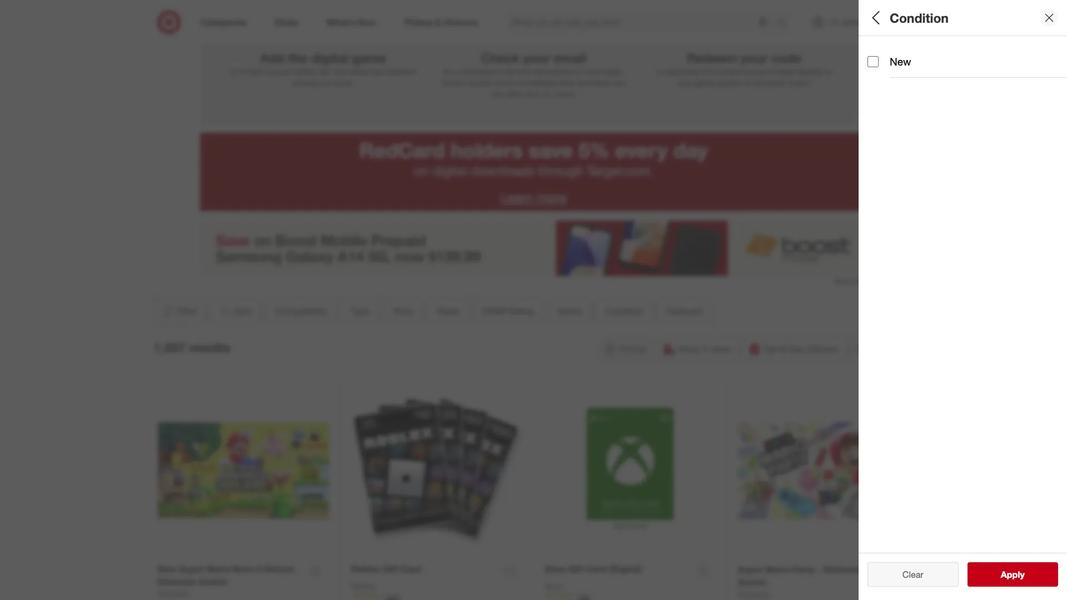 Task type: describe. For each thing, give the bounding box(es) containing it.
add the digital game or content to your online cart and follow the checkout process as usual.
[[230, 50, 416, 87]]

1,557
[[153, 340, 185, 355]]

clear for clear
[[903, 569, 924, 580]]

day
[[673, 138, 708, 163]]

your down redeem
[[678, 78, 693, 87]]

rating
[[508, 306, 534, 317]]

all
[[868, 10, 883, 25]]

party
[[792, 564, 815, 575]]

cart
[[317, 67, 331, 76]]

same day delivery
[[764, 343, 839, 355]]

xbox for xbox
[[544, 581, 562, 591]]

can
[[491, 89, 504, 98]]

usually
[[467, 78, 491, 87]]

roblox for roblox gift card
[[351, 564, 381, 575]]

you
[[744, 67, 756, 76]]

filters
[[887, 10, 921, 25]]

0 horizontal spatial compatibility button
[[266, 299, 337, 323]]

see results button
[[968, 563, 1058, 587]]

to right steps.
[[656, 67, 663, 76]]

esrb rating
[[482, 306, 534, 317]]

see
[[989, 569, 1005, 580]]

through
[[538, 163, 583, 179]]

system
[[717, 78, 741, 87]]

all
[[921, 569, 929, 580]]

more
[[537, 190, 567, 206]]

purchased
[[758, 67, 795, 76]]

content inside add the digital game or content to your online cart and follow the checkout process as usual.
[[239, 67, 266, 76]]

new for new super mario bros u deluxe - nintendo switch
[[158, 564, 176, 575]]

as
[[323, 78, 331, 87]]

day
[[789, 343, 805, 355]]

usual.
[[333, 78, 353, 87]]

xbox gift card (digital) link
[[544, 563, 642, 576]]

new for new
[[890, 55, 911, 68]]

to inside add the digital game or content to your online cart and follow the checkout process as usual.
[[268, 67, 275, 76]]

card for xbox
[[586, 564, 607, 575]]

xbox link
[[544, 581, 562, 592]]

roblox gift card link
[[351, 563, 421, 576]]

take
[[506, 89, 521, 98]]

and inside add the digital game or content to your online cart and follow the checkout process as usual.
[[333, 67, 346, 76]]

but
[[614, 78, 625, 87]]

roblox gift card
[[351, 564, 421, 575]]

redeem your code to download the content you purchased directly to your game system or computer. enjoy!
[[656, 50, 832, 87]]

filter button
[[153, 299, 205, 323]]

1 horizontal spatial the
[[371, 67, 382, 76]]

on inside check your email for a download code and instructions on next steps. emails usually arrive immediately after purchase, but can take up to 4+ hours.
[[575, 67, 584, 76]]

compatibility inside all filters dialog
[[868, 48, 934, 60]]

code inside the redeem your code to download the content you purchased directly to your game system or computer. enjoy!
[[771, 50, 801, 66]]

deals button
[[427, 299, 469, 323]]

bros
[[233, 564, 253, 575]]

type
[[351, 306, 370, 317]]

next
[[586, 67, 601, 76]]

0 horizontal spatial the
[[288, 50, 307, 66]]

holders
[[451, 138, 523, 163]]

roblox for roblox
[[351, 581, 375, 591]]

process
[[293, 78, 321, 87]]

and inside check your email for a download code and instructions on next steps. emails usually arrive immediately after purchase, but can take up to 4+ hours.
[[517, 67, 530, 76]]

purchase,
[[577, 78, 612, 87]]

u
[[256, 564, 262, 575]]

super mario party - nintendo switch
[[738, 564, 862, 588]]

redcard holders save 5% every day
[[359, 138, 708, 163]]

target.com.
[[587, 163, 653, 179]]

nintendo link for new super mario bros u deluxe - nintendo switch
[[158, 588, 189, 600]]

email
[[554, 50, 587, 66]]

code inside check your email for a download code and instructions on next steps. emails usually arrive immediately after purchase, but can take up to 4+ hours.
[[497, 67, 515, 76]]

deals
[[437, 306, 459, 317]]

delivery
[[807, 343, 839, 355]]

emails
[[442, 78, 465, 87]]

after
[[559, 78, 575, 87]]

search button
[[771, 10, 798, 37]]

clear all button
[[868, 563, 959, 587]]

new super mario bros u deluxe - nintendo switch link
[[158, 563, 303, 588]]

or inside add the digital game or content to your online cart and follow the checkout process as usual.
[[230, 67, 237, 76]]

1
[[319, 10, 328, 30]]

on digital downloads through target.com.
[[414, 163, 653, 179]]

gift for xbox
[[568, 564, 584, 575]]

genre
[[557, 306, 582, 317]]

a
[[455, 67, 459, 76]]

enjoy!
[[790, 78, 811, 87]]

clear button
[[868, 563, 959, 587]]

pickup button
[[599, 337, 654, 361]]

hours.
[[554, 89, 576, 98]]

compatibility button inside all filters dialog
[[868, 36, 1067, 75]]

switch inside super mario party - nintendo switch
[[738, 577, 767, 588]]

same day delivery button
[[743, 337, 846, 361]]

instructions
[[532, 67, 573, 76]]

deluxe
[[265, 564, 294, 575]]

3
[[740, 10, 749, 30]]

learn more
[[500, 190, 567, 206]]

every
[[615, 138, 668, 163]]

your up you
[[741, 50, 768, 66]]

computer.
[[753, 78, 788, 87]]

(digital)
[[609, 564, 642, 575]]

genre button
[[548, 299, 591, 323]]

super inside new super mario bros u deluxe - nintendo switch
[[179, 564, 204, 575]]

roblox link
[[351, 581, 375, 592]]

digital inside add the digital game or content to your online cart and follow the checkout process as usual.
[[311, 50, 349, 66]]

super mario party - nintendo switch link
[[738, 564, 884, 589]]

your inside check your email for a download code and instructions on next steps. emails usually arrive immediately after purchase, but can take up to 4+ hours.
[[523, 50, 550, 66]]



Task type: vqa. For each thing, say whether or not it's contained in the screenshot.
1st Inches from the right
no



Task type: locate. For each thing, give the bounding box(es) containing it.
2 gift from the left
[[568, 564, 584, 575]]

1 horizontal spatial results
[[1008, 569, 1037, 580]]

xbox gift card (digital) image
[[544, 385, 716, 557], [544, 385, 716, 557]]

immediately
[[515, 78, 557, 87]]

2 roblox from the top
[[351, 581, 375, 591]]

0 horizontal spatial card
[[401, 564, 421, 575]]

nintendo link
[[158, 588, 189, 600], [738, 589, 770, 600]]

1 vertical spatial results
[[1008, 569, 1037, 580]]

- inside super mario party - nintendo switch
[[818, 564, 821, 575]]

0 horizontal spatial code
[[497, 67, 515, 76]]

content
[[239, 67, 266, 76], [715, 67, 741, 76]]

- inside new super mario bros u deluxe - nintendo switch
[[296, 564, 300, 575]]

clear for clear all
[[897, 569, 918, 580]]

mario
[[207, 564, 231, 575], [766, 564, 790, 575]]

1 vertical spatial code
[[497, 67, 515, 76]]

0 horizontal spatial content
[[239, 67, 266, 76]]

1 horizontal spatial mario
[[766, 564, 790, 575]]

to inside check your email for a download code and instructions on next steps. emails usually arrive immediately after purchase, but can take up to 4+ hours.
[[534, 89, 541, 98]]

condition up "pickup" button
[[605, 306, 644, 317]]

2 card from the left
[[586, 564, 607, 575]]

downloads
[[471, 163, 535, 179]]

super inside super mario party - nintendo switch
[[738, 564, 763, 575]]

featured button
[[658, 299, 712, 323]]

0 vertical spatial game
[[352, 50, 386, 66]]

roblox down 'roblox gift card' link
[[351, 581, 375, 591]]

your up instructions
[[523, 50, 550, 66]]

0 vertical spatial code
[[771, 50, 801, 66]]

1 horizontal spatial -
[[818, 564, 821, 575]]

1 horizontal spatial condition
[[890, 10, 949, 25]]

0 vertical spatial compatibility button
[[868, 36, 1067, 75]]

add
[[260, 50, 284, 66]]

sort
[[235, 306, 252, 317]]

game
[[352, 50, 386, 66], [695, 78, 714, 87]]

1 content from the left
[[239, 67, 266, 76]]

apply button
[[968, 563, 1058, 587]]

all filters dialog
[[859, 0, 1067, 600]]

or
[[230, 67, 237, 76], [744, 78, 751, 87]]

the inside the redeem your code to download the content you purchased directly to your game system or computer. enjoy!
[[702, 67, 713, 76]]

new inside new super mario bros u deluxe - nintendo switch
[[158, 564, 176, 575]]

switch
[[198, 576, 227, 587], [738, 577, 767, 588]]

New checkbox
[[868, 56, 879, 67]]

Include out of stock checkbox
[[868, 436, 879, 447]]

2 and from the left
[[517, 67, 530, 76]]

condition button
[[596, 299, 653, 323]]

0 horizontal spatial on
[[414, 163, 429, 179]]

check
[[481, 50, 520, 66]]

compatibility button
[[868, 36, 1067, 75], [266, 299, 337, 323]]

0 horizontal spatial or
[[230, 67, 237, 76]]

0 horizontal spatial digital
[[311, 50, 349, 66]]

price button
[[384, 299, 423, 323]]

1 vertical spatial or
[[744, 78, 751, 87]]

0 vertical spatial xbox
[[544, 564, 566, 575]]

digital up cart
[[311, 50, 349, 66]]

esrb rating button
[[473, 299, 543, 323]]

check your email for a download code and instructions on next steps. emails usually arrive immediately after purchase, but can take up to 4+ hours.
[[442, 50, 625, 98]]

2
[[529, 10, 538, 30]]

sponsored
[[834, 277, 867, 285]]

steps.
[[603, 67, 624, 76]]

game inside the redeem your code to download the content you purchased directly to your game system or computer. enjoy!
[[695, 78, 714, 87]]

gift for roblox
[[383, 564, 398, 575]]

clear all
[[897, 569, 929, 580]]

filter
[[177, 306, 197, 317]]

mario left party
[[766, 564, 790, 575]]

content inside the redeem your code to download the content you purchased directly to your game system or computer. enjoy!
[[715, 67, 741, 76]]

xbox down xbox gift card (digital) link
[[544, 581, 562, 591]]

compatibility
[[868, 48, 934, 60], [275, 306, 328, 317]]

roblox inside 'roblox gift card' link
[[351, 564, 381, 575]]

2 content from the left
[[715, 67, 741, 76]]

1 vertical spatial compatibility button
[[266, 299, 337, 323]]

new super mario bros u deluxe - nintendo switch image
[[158, 385, 329, 557], [158, 385, 329, 557]]

to right directly
[[825, 67, 832, 76]]

nintendo inside new super mario bros u deluxe - nintendo switch
[[158, 576, 196, 587]]

digital down the holders
[[432, 163, 467, 179]]

0 horizontal spatial game
[[352, 50, 386, 66]]

results right "1,557"
[[189, 340, 230, 355]]

download down redeem
[[665, 67, 699, 76]]

5%
[[579, 138, 609, 163]]

0 vertical spatial compatibility
[[868, 48, 934, 60]]

switch inside new super mario bros u deluxe - nintendo switch
[[198, 576, 227, 587]]

1 vertical spatial new
[[158, 564, 176, 575]]

1 vertical spatial compatibility
[[275, 306, 328, 317]]

digital
[[311, 50, 349, 66], [432, 163, 467, 179]]

0 vertical spatial or
[[230, 67, 237, 76]]

1 horizontal spatial on
[[575, 67, 584, 76]]

sort button
[[210, 299, 261, 323]]

roblox
[[351, 564, 381, 575], [351, 581, 375, 591]]

0 horizontal spatial switch
[[198, 576, 227, 587]]

learn
[[500, 190, 533, 206]]

super mario party - nintendo switch image
[[738, 385, 910, 557], [738, 385, 910, 557]]

0 horizontal spatial results
[[189, 340, 230, 355]]

1 horizontal spatial super
[[738, 564, 763, 575]]

1 horizontal spatial new
[[890, 55, 911, 68]]

shop
[[679, 343, 700, 355]]

1 horizontal spatial or
[[744, 78, 751, 87]]

and
[[333, 67, 346, 76], [517, 67, 530, 76]]

price
[[393, 306, 413, 317]]

1 card from the left
[[401, 564, 421, 575]]

code up "purchased"
[[771, 50, 801, 66]]

1 horizontal spatial gift
[[568, 564, 584, 575]]

new inside condition dialog
[[890, 55, 911, 68]]

mario inside new super mario bros u deluxe - nintendo switch
[[207, 564, 231, 575]]

on left next
[[575, 67, 584, 76]]

0 horizontal spatial gift
[[383, 564, 398, 575]]

to
[[268, 67, 275, 76], [656, 67, 663, 76], [825, 67, 832, 76], [534, 89, 541, 98]]

2 clear from the left
[[903, 569, 924, 580]]

2 xbox from the top
[[544, 581, 562, 591]]

clear
[[897, 569, 918, 580], [903, 569, 924, 580]]

same
[[764, 343, 787, 355]]

2 horizontal spatial the
[[702, 67, 713, 76]]

to right up at the top of the page
[[534, 89, 541, 98]]

1,557 results
[[153, 340, 230, 355]]

mario left bros
[[207, 564, 231, 575]]

results for see results
[[1008, 569, 1037, 580]]

download up usually
[[461, 67, 495, 76]]

- right party
[[818, 564, 821, 575]]

1 clear from the left
[[897, 569, 918, 580]]

for
[[443, 67, 453, 76]]

1 download from the left
[[461, 67, 495, 76]]

the up online
[[288, 50, 307, 66]]

1 and from the left
[[333, 67, 346, 76]]

xbox
[[544, 564, 566, 575], [544, 581, 562, 591]]

roblox up roblox link
[[351, 564, 381, 575]]

super left bros
[[179, 564, 204, 575]]

follow
[[348, 67, 369, 76]]

0 vertical spatial roblox
[[351, 564, 381, 575]]

0 vertical spatial on
[[575, 67, 584, 76]]

1 horizontal spatial compatibility button
[[868, 36, 1067, 75]]

1 vertical spatial on
[[414, 163, 429, 179]]

the down redeem
[[702, 67, 713, 76]]

and up usual.
[[333, 67, 346, 76]]

new super mario bros u deluxe - nintendo switch
[[158, 564, 300, 587]]

on down redcard
[[414, 163, 429, 179]]

1 gift from the left
[[383, 564, 398, 575]]

arrive
[[493, 78, 513, 87]]

esrb
[[482, 306, 506, 317]]

1 horizontal spatial code
[[771, 50, 801, 66]]

checkout
[[384, 67, 416, 76]]

up
[[523, 89, 532, 98]]

2 download from the left
[[665, 67, 699, 76]]

0 horizontal spatial download
[[461, 67, 495, 76]]

xbox up xbox link
[[544, 564, 566, 575]]

in
[[702, 343, 709, 355]]

save
[[529, 138, 573, 163]]

card for roblox
[[401, 564, 421, 575]]

to down add
[[268, 67, 275, 76]]

shop in store
[[679, 343, 732, 355]]

1 vertical spatial condition
[[605, 306, 644, 317]]

1 vertical spatial game
[[695, 78, 714, 87]]

code
[[771, 50, 801, 66], [497, 67, 515, 76]]

redcard
[[359, 138, 445, 163]]

featured
[[667, 306, 702, 317]]

1 xbox from the top
[[544, 564, 566, 575]]

results for 1,557 results
[[189, 340, 230, 355]]

1 vertical spatial xbox
[[544, 581, 562, 591]]

clear inside condition dialog
[[903, 569, 924, 580]]

1 horizontal spatial and
[[517, 67, 530, 76]]

1 horizontal spatial nintendo link
[[738, 589, 770, 600]]

0 horizontal spatial mario
[[207, 564, 231, 575]]

the right follow
[[371, 67, 382, 76]]

your
[[523, 50, 550, 66], [741, 50, 768, 66], [277, 67, 292, 76], [678, 78, 693, 87]]

roblox gift card image
[[351, 385, 522, 557]]

or inside the redeem your code to download the content you purchased directly to your game system or computer. enjoy!
[[744, 78, 751, 87]]

1 horizontal spatial digital
[[432, 163, 467, 179]]

download inside the redeem your code to download the content you purchased directly to your game system or computer. enjoy!
[[665, 67, 699, 76]]

1 horizontal spatial card
[[586, 564, 607, 575]]

type button
[[341, 299, 379, 323]]

0 vertical spatial condition
[[890, 10, 949, 25]]

your inside add the digital game or content to your online cart and follow the checkout process as usual.
[[277, 67, 292, 76]]

redeem
[[687, 50, 737, 66]]

1 horizontal spatial game
[[695, 78, 714, 87]]

1 horizontal spatial switch
[[738, 577, 767, 588]]

0 horizontal spatial nintendo link
[[158, 588, 189, 600]]

What can we help you find? suggestions appear below search field
[[505, 10, 779, 34]]

and up immediately
[[517, 67, 530, 76]]

game up follow
[[352, 50, 386, 66]]

shop in store button
[[658, 337, 739, 361]]

game inside add the digital game or content to your online cart and follow the checkout process as usual.
[[352, 50, 386, 66]]

super
[[179, 564, 204, 575], [738, 564, 763, 575]]

- right deluxe
[[296, 564, 300, 575]]

results right the see
[[1008, 569, 1037, 580]]

xbox for xbox gift card (digital)
[[544, 564, 566, 575]]

content down add
[[239, 67, 266, 76]]

download inside check your email for a download code and instructions on next steps. emails usually arrive immediately after purchase, but can take up to 4+ hours.
[[461, 67, 495, 76]]

0 horizontal spatial compatibility
[[275, 306, 328, 317]]

content up system
[[715, 67, 741, 76]]

0 vertical spatial results
[[189, 340, 230, 355]]

condition dialog
[[859, 0, 1067, 600]]

0 horizontal spatial -
[[296, 564, 300, 575]]

1 horizontal spatial download
[[665, 67, 699, 76]]

0 horizontal spatial and
[[333, 67, 346, 76]]

nintendo link for super mario party - nintendo switch
[[738, 589, 770, 600]]

store
[[712, 343, 732, 355]]

nintendo inside super mario party - nintendo switch
[[824, 564, 862, 575]]

1 horizontal spatial content
[[715, 67, 741, 76]]

search
[[771, 18, 798, 29]]

see results
[[989, 569, 1037, 580]]

advertisement region
[[200, 221, 867, 276]]

1 roblox from the top
[[351, 564, 381, 575]]

game left system
[[695, 78, 714, 87]]

1 vertical spatial digital
[[432, 163, 467, 179]]

condition
[[890, 10, 949, 25], [605, 306, 644, 317]]

0 horizontal spatial condition
[[605, 306, 644, 317]]

mario inside super mario party - nintendo switch
[[766, 564, 790, 575]]

condition inside dialog
[[890, 10, 949, 25]]

0 horizontal spatial new
[[158, 564, 176, 575]]

clear inside all filters dialog
[[897, 569, 918, 580]]

apply
[[1001, 569, 1025, 580]]

your down add
[[277, 67, 292, 76]]

0 vertical spatial new
[[890, 55, 911, 68]]

condition right all
[[890, 10, 949, 25]]

code up the arrive
[[497, 67, 515, 76]]

condition inside button
[[605, 306, 644, 317]]

0 horizontal spatial super
[[179, 564, 204, 575]]

super left party
[[738, 564, 763, 575]]

all filters
[[868, 10, 921, 25]]

0 vertical spatial digital
[[311, 50, 349, 66]]

-
[[296, 564, 300, 575], [818, 564, 821, 575]]

results inside button
[[1008, 569, 1037, 580]]

1 horizontal spatial compatibility
[[868, 48, 934, 60]]

1 vertical spatial roblox
[[351, 581, 375, 591]]



